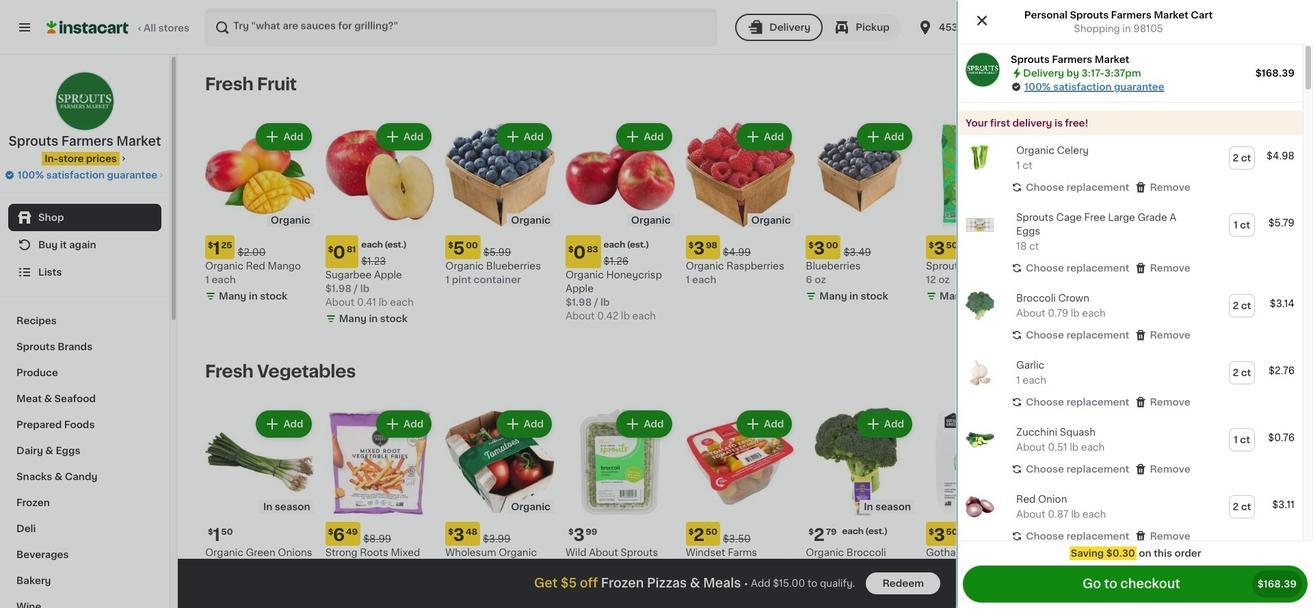 Task type: describe. For each thing, give the bounding box(es) containing it.
1 product group from the top
[[958, 135, 1303, 202]]

get $5 off frozen pizzas & meals region
[[178, 559, 1313, 608]]

organic celery image
[[966, 144, 994, 172]]

garlic image
[[966, 358, 994, 387]]

service type group
[[735, 14, 901, 41]]

2 item carousel region from the top
[[205, 358, 1276, 608]]

broccoli crown image
[[966, 291, 994, 320]]



Task type: locate. For each thing, give the bounding box(es) containing it.
instacart logo image
[[47, 19, 129, 36]]

sprouts farmers market image
[[966, 53, 1000, 87]]

item carousel region
[[205, 71, 1276, 347], [205, 358, 1276, 608]]

zucchini squash image
[[966, 425, 994, 454]]

0 vertical spatial item carousel region
[[205, 71, 1276, 347]]

5 product group from the top
[[958, 417, 1303, 484]]

4 product group from the top
[[958, 350, 1303, 417]]

product group
[[958, 135, 1303, 202], [958, 202, 1303, 283], [958, 283, 1303, 350], [958, 350, 1303, 417], [958, 417, 1303, 484], [958, 484, 1303, 551]]

product group
[[205, 120, 314, 305], [325, 120, 435, 328], [445, 120, 555, 286], [566, 120, 675, 323], [686, 120, 795, 286], [806, 120, 915, 305], [926, 120, 1035, 305], [1046, 120, 1155, 300], [1166, 120, 1276, 342], [205, 407, 314, 593], [325, 407, 435, 587], [445, 407, 555, 606], [566, 407, 675, 608], [686, 407, 795, 573], [806, 407, 915, 606], [926, 407, 1035, 587], [1046, 407, 1155, 608], [1166, 407, 1276, 593]]

red onion image
[[966, 492, 994, 521]]

1 item carousel region from the top
[[205, 71, 1276, 347]]

2 product group from the top
[[958, 202, 1303, 283]]

3 product group from the top
[[958, 283, 1303, 350]]

1 vertical spatial item carousel region
[[205, 358, 1276, 608]]

None search field
[[205, 8, 717, 47]]

main content
[[178, 55, 1313, 608]]

sprouts farmers market logo image
[[55, 71, 115, 131]]

sprouts cage free large grade a eggs image
[[966, 211, 994, 239]]

6 product group from the top
[[958, 484, 1303, 551]]



Task type: vqa. For each thing, say whether or not it's contained in the screenshot.
Weeknig
no



